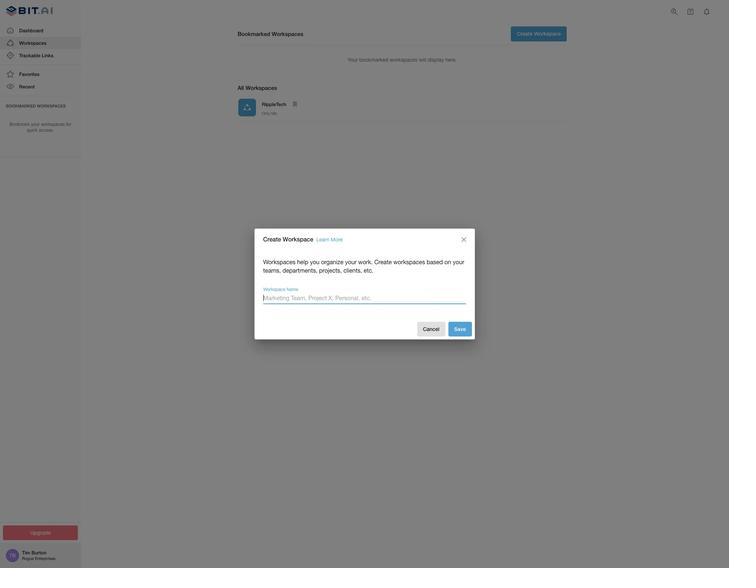 Task type: vqa. For each thing, say whether or not it's contained in the screenshot.
⭐️Logos
no



Task type: describe. For each thing, give the bounding box(es) containing it.
2 vertical spatial workspace
[[263, 287, 285, 292]]

cancel button
[[417, 322, 445, 337]]

recent button
[[0, 81, 81, 93]]

upgrade
[[30, 530, 51, 536]]

rippletech
[[262, 101, 286, 107]]

burton
[[31, 550, 46, 556]]

workspaces for your
[[41, 122, 65, 127]]

links
[[42, 53, 53, 58]]

workspaces button
[[0, 37, 81, 49]]

favorites
[[19, 71, 39, 77]]

teams,
[[263, 267, 281, 274]]

your inside bookmark your workspaces for quick access.
[[31, 122, 40, 127]]

bookmark image
[[290, 100, 299, 109]]

workspaces
[[37, 103, 66, 108]]

workspaces help you organize your work. create workspaces based on your teams, departments, projects, clients, etc.
[[263, 259, 464, 274]]

cancel
[[423, 326, 439, 332]]

workspace for create workspace
[[534, 30, 561, 37]]

here.
[[445, 57, 457, 63]]

workspace for create workspace learn more
[[283, 236, 313, 243]]

bookmarked
[[6, 103, 36, 108]]

2 horizontal spatial your
[[453, 259, 464, 265]]

recent
[[19, 84, 35, 90]]

workspaces inside 'workspaces help you organize your work. create workspaces based on your teams, departments, projects, clients, etc.'
[[263, 259, 295, 265]]

based
[[427, 259, 443, 265]]

trackable links
[[19, 53, 53, 58]]

only
[[262, 111, 270, 116]]

save
[[454, 326, 466, 332]]

1 horizontal spatial your
[[345, 259, 357, 265]]

for
[[66, 122, 71, 127]]

Marketing Team, Project X, Personal, etc. text field
[[263, 293, 466, 304]]

workspace name
[[263, 287, 298, 292]]

enterprises
[[35, 557, 55, 561]]

create workspace
[[517, 30, 561, 37]]

bookmarked workspaces
[[6, 103, 66, 108]]

bookmarked workspaces
[[238, 30, 303, 37]]

help
[[297, 259, 308, 265]]



Task type: locate. For each thing, give the bounding box(es) containing it.
1 vertical spatial workspace
[[283, 236, 313, 243]]

save button
[[448, 322, 472, 337]]

will
[[419, 57, 426, 63]]

1 horizontal spatial create
[[374, 259, 392, 265]]

all workspaces
[[238, 85, 277, 91]]

work.
[[358, 259, 373, 265]]

projects,
[[319, 267, 342, 274]]

workspaces inside bookmark your workspaces for quick access.
[[41, 122, 65, 127]]

learn more link
[[316, 237, 343, 243]]

workspace
[[534, 30, 561, 37], [283, 236, 313, 243], [263, 287, 285, 292]]

clients,
[[343, 267, 362, 274]]

only me
[[262, 111, 277, 116]]

all
[[238, 85, 244, 91]]

tim
[[22, 550, 30, 556]]

me
[[271, 111, 277, 116]]

tim burton rogue enterprises
[[22, 550, 55, 561]]

workspaces left will
[[390, 57, 417, 63]]

workspaces down dashboard
[[19, 40, 46, 46]]

workspaces left the based
[[393, 259, 425, 265]]

your up clients,
[[345, 259, 357, 265]]

workspaces inside workspaces button
[[19, 40, 46, 46]]

workspaces
[[272, 30, 303, 37], [19, 40, 46, 46], [245, 85, 277, 91], [263, 259, 295, 265]]

your right on at top
[[453, 259, 464, 265]]

2 horizontal spatial create
[[517, 30, 533, 37]]

upgrade button
[[3, 526, 78, 541]]

your up quick
[[31, 122, 40, 127]]

bookmark
[[10, 122, 30, 127]]

rogue
[[22, 557, 34, 561]]

create workspace learn more
[[263, 236, 343, 243]]

workspaces right bookmarked
[[272, 30, 303, 37]]

workspaces up access.
[[41, 122, 65, 127]]

bookmarked
[[359, 57, 388, 63]]

0 vertical spatial workspaces
[[390, 57, 417, 63]]

dashboard
[[19, 27, 43, 33]]

quick
[[27, 128, 38, 133]]

access.
[[39, 128, 54, 133]]

workspaces for bookmarked
[[390, 57, 417, 63]]

on
[[444, 259, 451, 265]]

2 vertical spatial create
[[374, 259, 392, 265]]

1 vertical spatial workspaces
[[41, 122, 65, 127]]

bookmarked
[[238, 30, 270, 37]]

your
[[31, 122, 40, 127], [345, 259, 357, 265], [453, 259, 464, 265]]

0 horizontal spatial create
[[263, 236, 281, 243]]

workspaces
[[390, 57, 417, 63], [41, 122, 65, 127], [393, 259, 425, 265]]

dashboard button
[[0, 24, 81, 37]]

organize
[[321, 259, 343, 265]]

display
[[428, 57, 444, 63]]

your bookmarked workspaces will display here.
[[348, 57, 457, 63]]

name
[[286, 287, 298, 292]]

create workspace dialog
[[254, 229, 475, 340]]

tb
[[9, 553, 16, 559]]

you
[[310, 259, 320, 265]]

trackable links button
[[0, 49, 81, 62]]

1 vertical spatial create
[[263, 236, 281, 243]]

0 horizontal spatial your
[[31, 122, 40, 127]]

trackable
[[19, 53, 40, 58]]

favorites button
[[0, 68, 81, 81]]

departments,
[[283, 267, 317, 274]]

0 vertical spatial create
[[517, 30, 533, 37]]

etc.
[[364, 267, 374, 274]]

create for create workspace learn more
[[263, 236, 281, 243]]

bookmark your workspaces for quick access.
[[10, 122, 71, 133]]

your
[[348, 57, 358, 63]]

workspaces up teams,
[[263, 259, 295, 265]]

create
[[517, 30, 533, 37], [263, 236, 281, 243], [374, 259, 392, 265]]

0 vertical spatial workspace
[[534, 30, 561, 37]]

workspaces inside 'workspaces help you organize your work. create workspaces based on your teams, departments, projects, clients, etc.'
[[393, 259, 425, 265]]

learn
[[316, 237, 329, 243]]

more
[[331, 237, 343, 243]]

workspaces right all
[[245, 85, 277, 91]]

create for create workspace
[[517, 30, 533, 37]]

create inside 'workspaces help you organize your work. create workspaces based on your teams, departments, projects, clients, etc.'
[[374, 259, 392, 265]]

2 vertical spatial workspaces
[[393, 259, 425, 265]]



